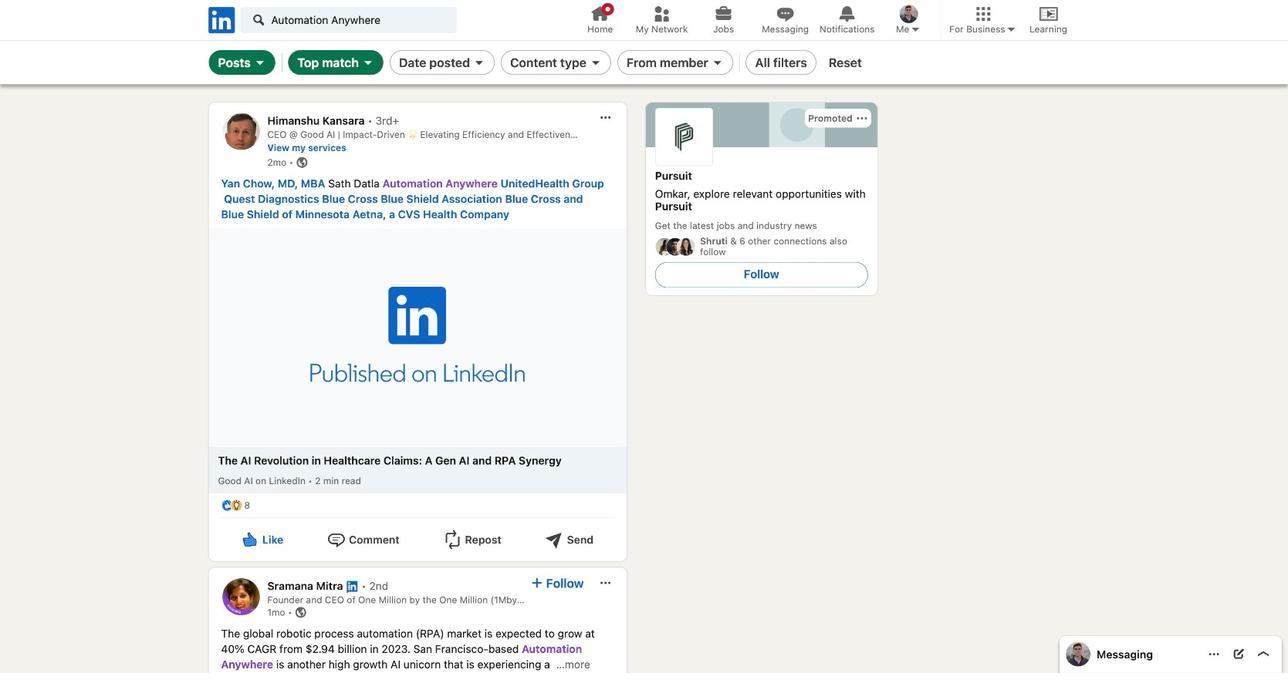 Task type: locate. For each thing, give the bounding box(es) containing it.
omkar savant image
[[900, 5, 918, 23]]

like image
[[241, 532, 259, 550]]

content type filter. clicking this button displays all content type filter options. image
[[590, 56, 602, 69]]

date posted filter. clicking this button displays all date posted filter options. image
[[473, 56, 486, 69]]

open article: the ai revolution in healthcare claims: a gen ai and rpa synergy by good ai • 2 min read image
[[209, 229, 627, 448]]

list
[[209, 102, 1196, 674]]

open messenger dropdown menu image
[[1208, 649, 1221, 662]]

himanshu kansara, graphic. image
[[223, 113, 260, 150]]

open control menu for post by himanshu kansara image
[[599, 112, 612, 124]]

omkar savant image
[[1066, 643, 1091, 668]]

linkedin image
[[206, 4, 237, 36], [206, 4, 237, 36]]

sramana mitra, graphic. image
[[223, 579, 260, 616]]

open control menu for post by sramana mitra image
[[599, 578, 612, 590]]



Task type: vqa. For each thing, say whether or not it's contained in the screenshot.
the top Omkar Savant icon
yes



Task type: describe. For each thing, give the bounding box(es) containing it.
insightful image
[[230, 500, 243, 513]]

from member filter. clicking this button displays all from member filter options. image
[[712, 56, 724, 69]]

Search text field
[[240, 7, 457, 33]]

sort by filter. top match filter is currently applied. clicking this button displays all sort by filter options. image
[[362, 56, 374, 69]]

filter by: posts image
[[254, 56, 266, 69]]

small image
[[910, 23, 922, 36]]

like image
[[221, 500, 233, 513]]

for business image
[[1006, 23, 1018, 36]]



